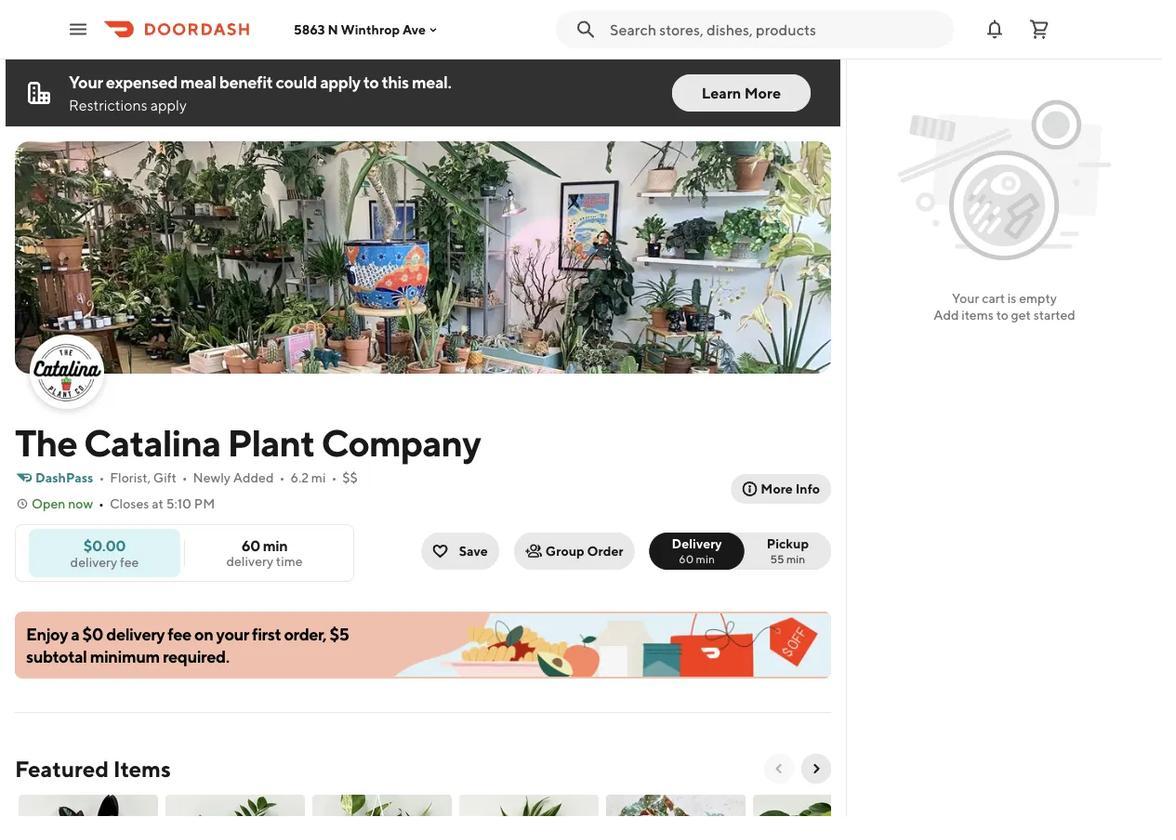 Task type: locate. For each thing, give the bounding box(es) containing it.
subtotal
[[26, 646, 87, 666]]

n
[[328, 22, 338, 37]]

0 vertical spatial fee
[[120, 554, 139, 569]]

delivery
[[672, 536, 722, 551]]

0 horizontal spatial 60
[[241, 537, 260, 555]]

delivery inside "60 min delivery time"
[[226, 554, 273, 569]]

your for expensed
[[69, 72, 103, 92]]

fee down closes
[[120, 554, 139, 569]]

pm
[[194, 496, 215, 511]]

• right 'now'
[[99, 496, 104, 511]]

min down delivery
[[696, 552, 715, 565]]

min inside pickup 55 min
[[787, 552, 805, 565]]

60 inside delivery 60 min
[[679, 552, 694, 565]]

could
[[276, 72, 317, 92]]

6.2
[[290, 470, 309, 485]]

group order button
[[514, 533, 635, 570]]

1 horizontal spatial fee
[[168, 624, 191, 644]]

cart
[[982, 291, 1005, 306]]

0 horizontal spatial apply
[[150, 96, 187, 114]]

None radio
[[650, 533, 744, 570], [733, 533, 831, 570], [650, 533, 744, 570], [733, 533, 831, 570]]

to left this on the top left of the page
[[363, 72, 379, 92]]

to inside your cart is empty add items to get started
[[996, 307, 1009, 323]]

delivery down 'now'
[[70, 554, 117, 569]]

enjoy
[[26, 624, 68, 644]]

your
[[216, 624, 249, 644]]

0 vertical spatial apply
[[320, 72, 360, 92]]

5:10
[[166, 496, 192, 511]]

time
[[276, 554, 303, 569]]

order methods option group
[[650, 533, 831, 570]]

$5
[[330, 624, 349, 644]]

meal
[[180, 72, 216, 92]]

60
[[241, 537, 260, 555], [679, 552, 694, 565]]

apply right 'could'
[[320, 72, 360, 92]]

apply
[[320, 72, 360, 92], [150, 96, 187, 114]]

open
[[32, 496, 65, 511]]

60 down delivery
[[679, 552, 694, 565]]

open now
[[32, 496, 93, 511]]

0 horizontal spatial your
[[69, 72, 103, 92]]

0 horizontal spatial to
[[363, 72, 379, 92]]

min inside delivery 60 min
[[696, 552, 715, 565]]

• left 6.2
[[279, 470, 285, 485]]

info
[[796, 481, 820, 496]]

your inside your expensed meal benefit could apply to this meal. restrictions apply
[[69, 72, 103, 92]]

•
[[99, 470, 104, 485], [182, 470, 187, 485], [279, 470, 285, 485], [331, 470, 337, 485], [99, 496, 104, 511]]

2 horizontal spatial min
[[787, 552, 805, 565]]

begonia 'maculata' image
[[606, 795, 746, 817]]

60 min delivery time
[[226, 537, 303, 569]]

a
[[71, 624, 79, 644]]

benefit
[[219, 72, 273, 92]]

Store search: begin typing to search for stores available on DoorDash text field
[[610, 19, 943, 40]]

1 horizontal spatial 60
[[679, 552, 694, 565]]

fee left the "on"
[[168, 624, 191, 644]]

to
[[363, 72, 379, 92], [996, 307, 1009, 323]]

required.
[[163, 646, 229, 666]]

philodendron brazil image
[[753, 795, 893, 817]]

apply down expensed
[[150, 96, 187, 114]]

your up restrictions
[[69, 72, 103, 92]]

more left info
[[761, 481, 793, 496]]

1 vertical spatial apply
[[150, 96, 187, 114]]

at
[[152, 496, 164, 511]]

1 vertical spatial your
[[952, 291, 979, 306]]

0 horizontal spatial min
[[263, 537, 288, 555]]

closes
[[110, 496, 149, 511]]

more
[[744, 84, 781, 102], [761, 481, 793, 496]]

fee
[[120, 554, 139, 569], [168, 624, 191, 644]]

$0.00
[[83, 536, 126, 554]]

added
[[233, 470, 274, 485]]

items
[[113, 755, 171, 782]]

first
[[252, 624, 281, 644]]

1 vertical spatial fee
[[168, 624, 191, 644]]

5863 n winthrop ave
[[294, 22, 426, 37]]

featured items heading
[[15, 754, 171, 784]]

5863
[[294, 22, 325, 37]]

zz plant image
[[165, 795, 305, 817]]

plant
[[227, 420, 315, 464]]

the
[[15, 420, 77, 464]]

delivery left time
[[226, 554, 273, 569]]

delivery inside enjoy a $0 delivery fee on your first order, $5 subtotal minimum required.
[[106, 624, 165, 644]]

1 horizontal spatial to
[[996, 307, 1009, 323]]

ave
[[402, 22, 426, 37]]

the catalina plant company image
[[15, 141, 831, 374], [32, 337, 102, 407]]

to left get
[[996, 307, 1009, 323]]

min for pickup
[[787, 552, 805, 565]]

min down 'pickup'
[[787, 552, 805, 565]]

minimum
[[90, 646, 160, 666]]

delivery up minimum
[[106, 624, 165, 644]]

more right learn
[[744, 84, 781, 102]]

0 items, open order cart image
[[1028, 18, 1051, 40]]

1 horizontal spatial apply
[[320, 72, 360, 92]]

60 left time
[[241, 537, 260, 555]]

is
[[1008, 291, 1017, 306]]

delivery inside $0.00 delivery fee
[[70, 554, 117, 569]]

pickup
[[767, 536, 809, 551]]

save button
[[422, 533, 499, 570]]

1 horizontal spatial min
[[696, 552, 715, 565]]

order,
[[284, 624, 327, 644]]

min down • newly added • 6.2 mi • $$
[[263, 537, 288, 555]]

add
[[934, 307, 959, 323]]

min
[[263, 537, 288, 555], [696, 552, 715, 565], [787, 552, 805, 565]]

your inside your cart is empty add items to get started
[[952, 291, 979, 306]]

1 horizontal spatial your
[[952, 291, 979, 306]]

0 horizontal spatial fee
[[120, 554, 139, 569]]

0 vertical spatial your
[[69, 72, 103, 92]]

delivery
[[226, 554, 273, 569], [70, 554, 117, 569], [106, 624, 165, 644]]

to inside your expensed meal benefit could apply to this meal. restrictions apply
[[363, 72, 379, 92]]

your up items
[[952, 291, 979, 306]]

0 vertical spatial to
[[363, 72, 379, 92]]

more info
[[761, 481, 820, 496]]

your
[[69, 72, 103, 92], [952, 291, 979, 306]]

1 vertical spatial to
[[996, 307, 1009, 323]]

order
[[587, 543, 623, 559]]



Task type: describe. For each thing, give the bounding box(es) containing it.
notification bell image
[[984, 18, 1006, 40]]

dashpass •
[[35, 470, 104, 485]]

winthrop
[[341, 22, 400, 37]]

• right mi
[[331, 470, 337, 485]]

55
[[770, 552, 784, 565]]

to for items
[[996, 307, 1009, 323]]

group order
[[546, 543, 623, 559]]

this
[[382, 72, 409, 92]]

to for apply
[[363, 72, 379, 92]]

learn
[[702, 84, 741, 102]]

your expensed meal benefit could apply to this meal. restrictions apply
[[69, 72, 451, 114]]

min inside "60 min delivery time"
[[263, 537, 288, 555]]

rubber tree (ficus burgundy) 6 inch pot image
[[19, 795, 158, 817]]

• closes at 5:10 pm
[[99, 496, 215, 511]]

your cart is empty add items to get started
[[934, 291, 1076, 323]]

• newly added • 6.2 mi • $$
[[182, 470, 358, 485]]

learn more button
[[672, 74, 811, 112]]

$0
[[82, 624, 103, 644]]

on
[[194, 624, 213, 644]]

delivery 60 min
[[672, 536, 722, 565]]

mi
[[311, 470, 326, 485]]

group
[[546, 543, 585, 559]]

florist, gift
[[110, 470, 176, 485]]

empty
[[1019, 291, 1057, 306]]

gift
[[153, 470, 176, 485]]

$$
[[342, 470, 358, 485]]

catalina
[[84, 420, 221, 464]]

more info button
[[731, 474, 831, 504]]

expensed
[[106, 72, 177, 92]]

featured
[[15, 755, 109, 782]]

featured items
[[15, 755, 171, 782]]

$0.00 delivery fee
[[70, 536, 139, 569]]

your for cart
[[952, 291, 979, 306]]

newly
[[193, 470, 231, 485]]

min for delivery
[[696, 552, 715, 565]]

now
[[68, 496, 93, 511]]

60 inside "60 min delivery time"
[[241, 537, 260, 555]]

0 vertical spatial more
[[744, 84, 781, 102]]

restrictions
[[69, 96, 147, 114]]

5863 n winthrop ave button
[[294, 22, 441, 37]]

items
[[962, 307, 994, 323]]

• left florist,
[[99, 470, 104, 485]]

get
[[1011, 307, 1031, 323]]

the catalina plant company
[[15, 420, 481, 464]]

1 vertical spatial more
[[761, 481, 793, 496]]

fee inside enjoy a $0 delivery fee on your first order, $5 subtotal minimum required.
[[168, 624, 191, 644]]

dashpass
[[35, 470, 93, 485]]

learn more
[[702, 84, 781, 102]]

company
[[321, 420, 481, 464]]

previous button of carousel image
[[772, 761, 787, 776]]

started
[[1034, 307, 1076, 323]]

enjoy a $0 delivery fee on your first order, $5 subtotal minimum required.
[[26, 624, 349, 666]]

save
[[459, 543, 488, 559]]

pickup 55 min
[[767, 536, 809, 565]]

• right gift
[[182, 470, 187, 485]]

marble queen pothos hanging basket image
[[312, 795, 452, 817]]

meal.
[[412, 72, 451, 92]]

dracaena 'gold star' image
[[459, 795, 599, 817]]

florist,
[[110, 470, 151, 485]]

fee inside $0.00 delivery fee
[[120, 554, 139, 569]]

next button of carousel image
[[809, 761, 824, 776]]

open menu image
[[67, 18, 89, 40]]



Task type: vqa. For each thing, say whether or not it's contained in the screenshot.
Add item to cart icon
no



